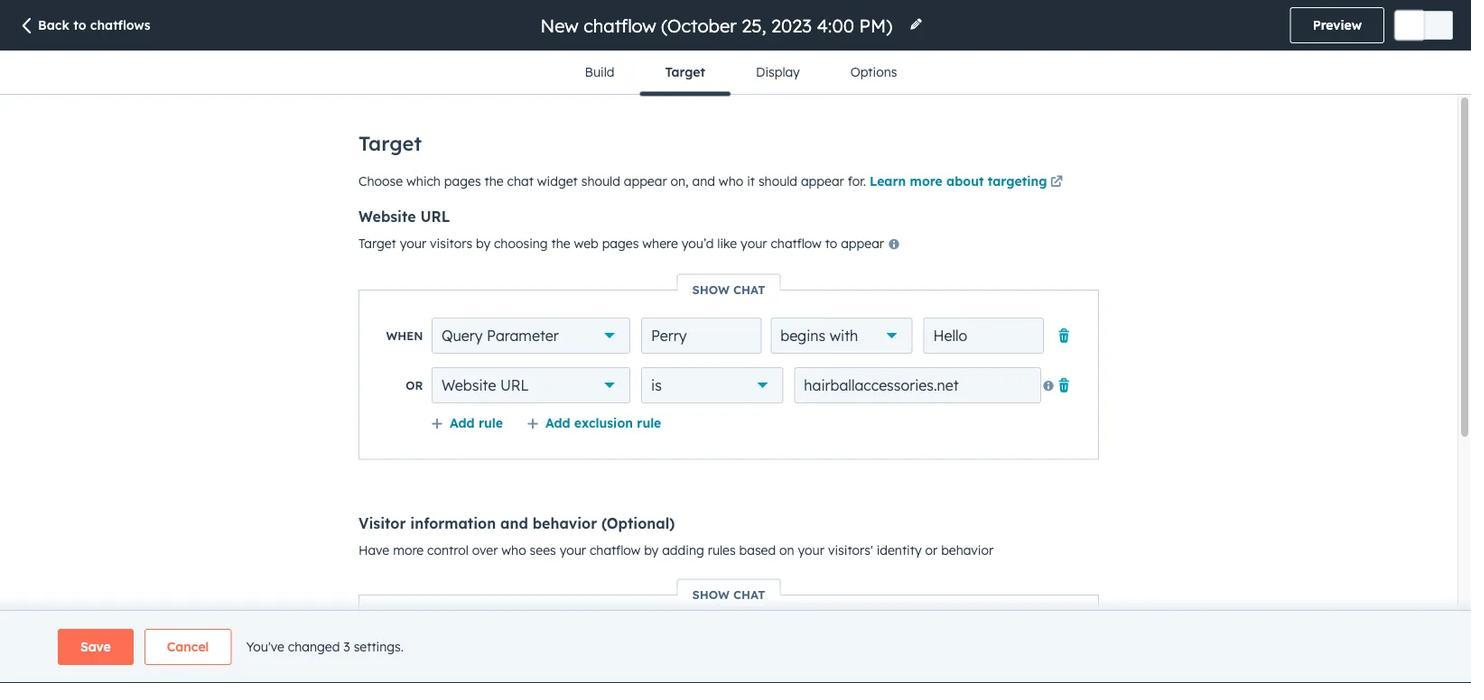 Task type: locate. For each thing, give the bounding box(es) containing it.
1 horizontal spatial add
[[546, 415, 571, 431]]

show chat down rules
[[692, 588, 766, 603]]

1 horizontal spatial by
[[644, 543, 659, 558]]

0 horizontal spatial and
[[501, 515, 528, 533]]

0 vertical spatial and
[[692, 173, 715, 189]]

0 vertical spatial pages
[[444, 173, 481, 189]]

1 horizontal spatial pages
[[602, 236, 639, 252]]

1 vertical spatial url
[[500, 377, 529, 395]]

1 vertical spatial website url
[[442, 377, 529, 395]]

begins with button
[[771, 318, 913, 354]]

0 vertical spatial website url
[[359, 208, 450, 226]]

appear
[[624, 173, 667, 189], [801, 173, 845, 189], [841, 236, 885, 252]]

0 horizontal spatial chatflow
[[590, 543, 641, 558]]

1 vertical spatial show chat
[[692, 588, 766, 603]]

more right learn
[[910, 173, 943, 189]]

None field
[[539, 13, 898, 37]]

1 vertical spatial more
[[393, 543, 424, 558]]

0 vertical spatial chat
[[734, 282, 766, 297]]

2 add from the left
[[546, 415, 571, 431]]

1 horizontal spatial rule
[[637, 415, 662, 431]]

1 horizontal spatial should
[[759, 173, 798, 189]]

should right widget
[[582, 173, 621, 189]]

link opens in a new window image
[[1051, 172, 1063, 193], [1051, 176, 1063, 189]]

the
[[485, 173, 504, 189], [552, 236, 571, 252]]

1 horizontal spatial website
[[442, 377, 496, 395]]

0 vertical spatial show chat link
[[678, 282, 780, 297]]

target right the build at the top left of page
[[665, 64, 706, 80]]

1 vertical spatial by
[[644, 543, 659, 558]]

and right 'information'
[[501, 515, 528, 533]]

by right visitors
[[476, 236, 491, 252]]

visitor information and  behavior (optional)
[[359, 515, 675, 533]]

1 horizontal spatial and
[[692, 173, 715, 189]]

0 vertical spatial target
[[665, 64, 706, 80]]

target down choose
[[359, 236, 396, 252]]

0 vertical spatial by
[[476, 236, 491, 252]]

over
[[472, 543, 498, 558]]

chatflow
[[771, 236, 822, 252], [590, 543, 641, 558]]

2 vertical spatial target
[[359, 236, 396, 252]]

control
[[427, 543, 469, 558]]

1 link opens in a new window image from the top
[[1051, 172, 1063, 193]]

show down rules
[[692, 588, 730, 603]]

show chat down 'like'
[[692, 282, 766, 297]]

website inside popup button
[[442, 377, 496, 395]]

show up name "text box"
[[692, 282, 730, 297]]

appear left on,
[[624, 173, 667, 189]]

and right on,
[[692, 173, 715, 189]]

build button
[[560, 51, 640, 94]]

add
[[450, 415, 475, 431], [546, 415, 571, 431]]

website url up add rule
[[442, 377, 529, 395]]

1 vertical spatial who
[[502, 543, 526, 558]]

1 vertical spatial behavior
[[942, 543, 994, 558]]

visitors'
[[828, 543, 873, 558]]

add for add rule
[[450, 415, 475, 431]]

1 show from the top
[[692, 282, 730, 297]]

0 horizontal spatial by
[[476, 236, 491, 252]]

where
[[643, 236, 678, 252]]

settings.
[[354, 640, 404, 655]]

add for add exclusion rule
[[546, 415, 571, 431]]

0 vertical spatial show chat
[[692, 282, 766, 297]]

you'd
[[682, 236, 714, 252]]

back to chatflows
[[38, 17, 151, 33]]

your right the sees
[[560, 543, 586, 558]]

your
[[400, 236, 427, 252], [741, 236, 768, 252], [560, 543, 586, 558], [798, 543, 825, 558]]

is
[[651, 377, 662, 395]]

0 vertical spatial more
[[910, 173, 943, 189]]

the left the web
[[552, 236, 571, 252]]

target up choose
[[359, 131, 422, 156]]

1 vertical spatial the
[[552, 236, 571, 252]]

0 vertical spatial the
[[485, 173, 504, 189]]

add rule button
[[431, 415, 503, 431]]

2 rule from the left
[[637, 415, 662, 431]]

tab panel
[[359, 595, 1099, 684]]

1 show chat link from the top
[[678, 282, 780, 297]]

cancel button
[[144, 630, 232, 666]]

website up "add rule" button
[[442, 377, 496, 395]]

behavior
[[533, 515, 597, 533], [942, 543, 994, 558]]

add exclusion rule
[[546, 415, 662, 431]]

information
[[410, 515, 496, 533]]

choosing
[[494, 236, 548, 252]]

cancel
[[167, 640, 209, 655]]

by down (optional)
[[644, 543, 659, 558]]

2 link opens in a new window image from the top
[[1051, 176, 1063, 189]]

0 horizontal spatial should
[[582, 173, 621, 189]]

1 vertical spatial chat
[[734, 588, 766, 603]]

1 add from the left
[[450, 415, 475, 431]]

website
[[359, 208, 416, 226], [442, 377, 496, 395]]

url up visitors
[[421, 208, 450, 226]]

2 show chat from the top
[[692, 588, 766, 603]]

2 chat from the top
[[734, 588, 766, 603]]

0 horizontal spatial behavior
[[533, 515, 597, 533]]

show
[[692, 282, 730, 297], [692, 588, 730, 603]]

rule down is
[[637, 415, 662, 431]]

2 show from the top
[[692, 588, 730, 603]]

0 vertical spatial to
[[73, 17, 86, 33]]

chat down 'like'
[[734, 282, 766, 297]]

more for learn
[[910, 173, 943, 189]]

about
[[947, 173, 984, 189]]

show chat link down rules
[[678, 588, 780, 603]]

more
[[910, 173, 943, 189], [393, 543, 424, 558]]

0 horizontal spatial pages
[[444, 173, 481, 189]]

back to chatflows button
[[18, 17, 151, 36]]

behavior right or
[[942, 543, 994, 558]]

your left visitors
[[400, 236, 427, 252]]

0 horizontal spatial who
[[502, 543, 526, 558]]

0 horizontal spatial url
[[421, 208, 450, 226]]

url down parameter
[[500, 377, 529, 395]]

navigation
[[560, 51, 923, 96]]

1 horizontal spatial more
[[910, 173, 943, 189]]

website down choose
[[359, 208, 416, 226]]

on
[[780, 543, 795, 558]]

rule
[[479, 415, 503, 431], [637, 415, 662, 431]]

save button
[[58, 630, 134, 666]]

choose which pages the chat widget should appear on, and who it should appear for.
[[359, 173, 870, 189]]

1 vertical spatial show
[[692, 588, 730, 603]]

adding
[[662, 543, 704, 558]]

0 horizontal spatial to
[[73, 17, 86, 33]]

or
[[926, 543, 938, 558]]

widget
[[537, 173, 578, 189]]

1 horizontal spatial url
[[500, 377, 529, 395]]

0 vertical spatial show
[[692, 282, 730, 297]]

0 horizontal spatial rule
[[479, 415, 503, 431]]

add down website url popup button
[[450, 415, 475, 431]]

add rule
[[450, 415, 503, 431]]

1 vertical spatial pages
[[602, 236, 639, 252]]

1 vertical spatial show chat link
[[678, 588, 780, 603]]

url inside popup button
[[500, 377, 529, 395]]

0 vertical spatial behavior
[[533, 515, 597, 533]]

1 horizontal spatial chatflow
[[771, 236, 822, 252]]

chatflow down (optional)
[[590, 543, 641, 558]]

2 should from the left
[[759, 173, 798, 189]]

chatflow right 'like'
[[771, 236, 822, 252]]

0 horizontal spatial more
[[393, 543, 424, 558]]

1 vertical spatial and
[[501, 515, 528, 533]]

website url down which
[[359, 208, 450, 226]]

have
[[359, 543, 390, 558]]

pages
[[444, 173, 481, 189], [602, 236, 639, 252]]

chat
[[734, 282, 766, 297], [734, 588, 766, 603]]

more right have
[[393, 543, 424, 558]]

1 vertical spatial website
[[442, 377, 496, 395]]

show chat link
[[678, 282, 780, 297], [678, 588, 780, 603]]

build
[[585, 64, 615, 80]]

by
[[476, 236, 491, 252], [644, 543, 659, 558]]

1 show chat from the top
[[692, 282, 766, 297]]

learn more about targeting
[[870, 173, 1048, 189]]

chat down based
[[734, 588, 766, 603]]

show chat
[[692, 282, 766, 297], [692, 588, 766, 603]]

navigation containing build
[[560, 51, 923, 96]]

who left it
[[719, 173, 744, 189]]

1 chat from the top
[[734, 282, 766, 297]]

show for 2nd the show chat "link" from the top of the page
[[692, 588, 730, 603]]

behavior up the sees
[[533, 515, 597, 533]]

query
[[442, 327, 483, 345]]

1 horizontal spatial who
[[719, 173, 744, 189]]

show chat for 2nd the show chat "link" from the bottom
[[692, 282, 766, 297]]

0 horizontal spatial add
[[450, 415, 475, 431]]

0 vertical spatial chatflow
[[771, 236, 822, 252]]

display
[[756, 64, 800, 80]]

url
[[421, 208, 450, 226], [500, 377, 529, 395]]

add left exclusion at bottom left
[[546, 415, 571, 431]]

show chat link down 'like'
[[678, 282, 780, 297]]

1 horizontal spatial behavior
[[942, 543, 994, 558]]

should
[[582, 173, 621, 189], [759, 173, 798, 189]]

website url
[[359, 208, 450, 226], [442, 377, 529, 395]]

0 vertical spatial website
[[359, 208, 416, 226]]

to
[[73, 17, 86, 33], [825, 236, 838, 252]]

pages right which
[[444, 173, 481, 189]]

preview button
[[1291, 7, 1385, 43]]

who
[[719, 173, 744, 189], [502, 543, 526, 558]]

0 horizontal spatial the
[[485, 173, 504, 189]]

more inside learn more about targeting link
[[910, 173, 943, 189]]

1 should from the left
[[582, 173, 621, 189]]

who down visitor information and  behavior (optional)
[[502, 543, 526, 558]]

and
[[692, 173, 715, 189], [501, 515, 528, 533]]

learn more about targeting link
[[870, 172, 1067, 193]]

should right it
[[759, 173, 798, 189]]

to inside button
[[73, 17, 86, 33]]

1 vertical spatial to
[[825, 236, 838, 252]]

0 vertical spatial url
[[421, 208, 450, 226]]

for.
[[848, 173, 866, 189]]

the left chat
[[485, 173, 504, 189]]

your right on
[[798, 543, 825, 558]]

target
[[665, 64, 706, 80], [359, 131, 422, 156], [359, 236, 396, 252]]

appear left "for."
[[801, 173, 845, 189]]

preview
[[1313, 17, 1362, 33]]

pages right the web
[[602, 236, 639, 252]]

rule down website url popup button
[[479, 415, 503, 431]]



Task type: describe. For each thing, give the bounding box(es) containing it.
visitors
[[430, 236, 473, 252]]

Value text field
[[924, 318, 1044, 354]]

query parameter button
[[432, 318, 631, 354]]

you've changed 3 settings.
[[246, 640, 404, 655]]

changed
[[288, 640, 340, 655]]

with
[[830, 327, 859, 345]]

sees
[[530, 543, 556, 558]]

you've
[[246, 640, 285, 655]]

(optional)
[[602, 515, 675, 533]]

options
[[851, 64, 898, 80]]

add exclusion rule button
[[527, 415, 662, 431]]

1 vertical spatial target
[[359, 131, 422, 156]]

learn
[[870, 173, 906, 189]]

back
[[38, 17, 69, 33]]

website url inside popup button
[[442, 377, 529, 395]]

like
[[718, 236, 737, 252]]

0 horizontal spatial website
[[359, 208, 416, 226]]

1 vertical spatial chatflow
[[590, 543, 641, 558]]

your right 'like'
[[741, 236, 768, 252]]

begins
[[781, 327, 826, 345]]

web
[[574, 236, 599, 252]]

1 horizontal spatial to
[[825, 236, 838, 252]]

target inside button
[[665, 64, 706, 80]]

based
[[740, 543, 776, 558]]

target button
[[640, 51, 731, 96]]

exclusion
[[574, 415, 633, 431]]

2 show chat link from the top
[[678, 588, 780, 603]]

identity
[[877, 543, 922, 558]]

show for 2nd the show chat "link" from the bottom
[[692, 282, 730, 297]]

rules
[[708, 543, 736, 558]]

save
[[80, 640, 111, 655]]

Name text field
[[642, 318, 762, 354]]

targeting
[[988, 173, 1048, 189]]

yoursite.com text field
[[794, 368, 1041, 404]]

when
[[386, 329, 423, 343]]

1 horizontal spatial the
[[552, 236, 571, 252]]

3
[[344, 640, 350, 655]]

is button
[[642, 368, 784, 404]]

display button
[[731, 51, 825, 94]]

choose
[[359, 173, 403, 189]]

appear down "for."
[[841, 236, 885, 252]]

1 rule from the left
[[479, 415, 503, 431]]

have more control over who sees your chatflow by adding rules based on your visitors' identity or behavior
[[359, 543, 994, 558]]

it
[[747, 173, 755, 189]]

parameter
[[487, 327, 559, 345]]

chatflows
[[90, 17, 151, 33]]

or
[[406, 379, 423, 393]]

0 vertical spatial who
[[719, 173, 744, 189]]

more for have
[[393, 543, 424, 558]]

show chat for 2nd the show chat "link" from the top of the page
[[692, 588, 766, 603]]

on,
[[671, 173, 689, 189]]

options button
[[825, 51, 923, 94]]

website url button
[[432, 368, 631, 404]]

target your visitors by choosing the web pages where you'd like your chatflow to appear
[[359, 236, 888, 252]]

chat
[[507, 173, 534, 189]]

query parameter
[[442, 327, 559, 345]]

begins with
[[781, 327, 859, 345]]

link opens in a new window image inside learn more about targeting link
[[1051, 176, 1063, 189]]

visitor
[[359, 515, 406, 533]]

which
[[407, 173, 441, 189]]



Task type: vqa. For each thing, say whether or not it's contained in the screenshot.
the '23
no



